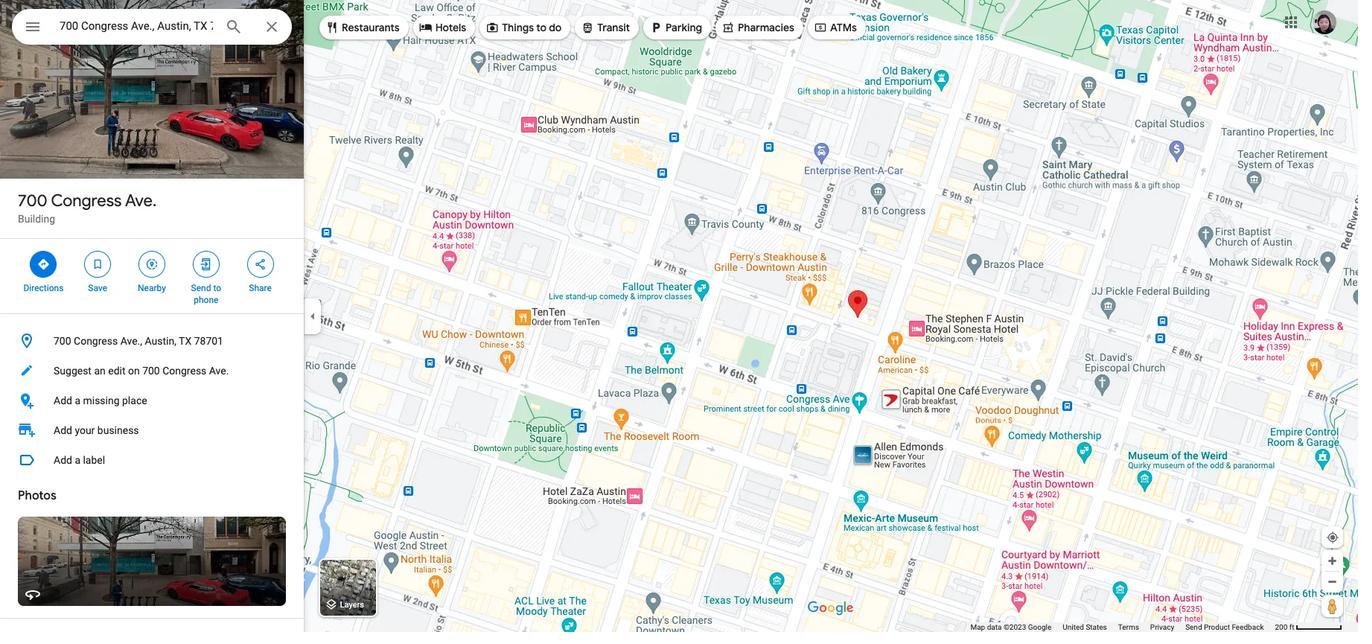 Task type: vqa. For each thing, say whether or not it's contained in the screenshot.

yes



Task type: describe. For each thing, give the bounding box(es) containing it.
 restaurants
[[325, 19, 400, 35]]

austin,
[[145, 335, 176, 347]]

 button
[[12, 9, 54, 48]]

pharmacies
[[738, 21, 794, 34]]


[[649, 19, 663, 35]]

suggest
[[54, 365, 92, 377]]

700 congress ave., austin, tx 78701 button
[[0, 326, 304, 356]]

add your business
[[54, 424, 139, 436]]


[[145, 256, 159, 273]]

ave. inside '700 congress ave. building'
[[125, 191, 156, 211]]

product
[[1204, 623, 1230, 631]]

congress for ave.
[[51, 191, 122, 211]]

add a label
[[54, 454, 105, 466]]

add a label button
[[0, 445, 304, 475]]

an
[[94, 365, 106, 377]]

map
[[970, 623, 985, 631]]

 atms
[[814, 19, 857, 35]]

label
[[83, 454, 105, 466]]

a for label
[[75, 454, 80, 466]]

78701
[[194, 335, 223, 347]]

 things to do
[[486, 19, 562, 35]]

actions for 700 congress ave. region
[[0, 239, 304, 313]]

collapse side panel image
[[305, 308, 321, 324]]

200 ft button
[[1275, 623, 1342, 631]]

700 for ave.,
[[54, 335, 71, 347]]

parking
[[666, 21, 702, 34]]

 hotels
[[419, 19, 466, 35]]

terms button
[[1118, 622, 1139, 632]]

 transit
[[581, 19, 630, 35]]

feedback
[[1232, 623, 1264, 631]]

200
[[1275, 623, 1288, 631]]

business
[[97, 424, 139, 436]]

ft
[[1289, 623, 1294, 631]]

send for send to phone
[[191, 283, 211, 293]]

tx
[[179, 335, 192, 347]]

atms
[[830, 21, 857, 34]]

edit
[[108, 365, 125, 377]]

to inside  things to do
[[536, 21, 546, 34]]

 parking
[[649, 19, 702, 35]]

layers
[[340, 600, 364, 610]]


[[24, 16, 42, 37]]


[[581, 19, 594, 35]]


[[37, 256, 50, 273]]

missing
[[83, 395, 120, 407]]

privacy
[[1150, 623, 1174, 631]]

add for add a label
[[54, 454, 72, 466]]

send product feedback
[[1185, 623, 1264, 631]]


[[254, 256, 267, 273]]

place
[[122, 395, 147, 407]]

700 for ave.
[[18, 191, 48, 211]]

states
[[1086, 623, 1107, 631]]

building
[[18, 213, 55, 225]]

700 congress ave., austin, tx 78701
[[54, 335, 223, 347]]

show street view coverage image
[[1322, 595, 1343, 617]]

 search field
[[12, 9, 292, 48]]

 pharmacies
[[721, 19, 794, 35]]

send to phone
[[191, 283, 221, 305]]

ave.,
[[120, 335, 142, 347]]

terms
[[1118, 623, 1139, 631]]

700 congress ave. building
[[18, 191, 156, 225]]

google account: michele murakami  
(michele.murakami@adept.ai) image
[[1313, 10, 1336, 34]]



Task type: locate. For each thing, give the bounding box(es) containing it.

[[325, 19, 339, 35]]

map data ©2023 google
[[970, 623, 1051, 631]]

3 add from the top
[[54, 454, 72, 466]]

0 vertical spatial add
[[54, 395, 72, 407]]

congress up building in the left of the page
[[51, 191, 122, 211]]

things
[[502, 21, 534, 34]]

700 inside suggest an edit on 700 congress ave. button
[[142, 365, 160, 377]]

footer containing map data ©2023 google
[[970, 622, 1275, 632]]

0 horizontal spatial to
[[213, 283, 221, 293]]

a left "label" in the left of the page
[[75, 454, 80, 466]]

show your location image
[[1326, 531, 1339, 544]]

1 horizontal spatial 700
[[54, 335, 71, 347]]

to left do
[[536, 21, 546, 34]]

ave. inside suggest an edit on 700 congress ave. button
[[209, 365, 229, 377]]

1 horizontal spatial send
[[1185, 623, 1202, 631]]


[[721, 19, 735, 35]]

to
[[536, 21, 546, 34], [213, 283, 221, 293]]

1 vertical spatial congress
[[74, 335, 118, 347]]

united
[[1063, 623, 1084, 631]]

add left "label" in the left of the page
[[54, 454, 72, 466]]

1 a from the top
[[75, 395, 80, 407]]

congress inside '700 congress ave. building'
[[51, 191, 122, 211]]

a for missing
[[75, 395, 80, 407]]

footer
[[970, 622, 1275, 632]]

photos
[[18, 488, 56, 503]]

hotels
[[435, 21, 466, 34]]

add down the suggest
[[54, 395, 72, 407]]

add
[[54, 395, 72, 407], [54, 424, 72, 436], [54, 454, 72, 466]]

2 vertical spatial congress
[[162, 365, 206, 377]]

add for add a missing place
[[54, 395, 72, 407]]

send
[[191, 283, 211, 293], [1185, 623, 1202, 631]]

700 congress ave. main content
[[0, 0, 304, 632]]


[[419, 19, 432, 35]]


[[814, 19, 827, 35]]

data
[[987, 623, 1002, 631]]

1 vertical spatial to
[[213, 283, 221, 293]]

1 vertical spatial send
[[1185, 623, 1202, 631]]


[[91, 256, 104, 273]]

700 right on
[[142, 365, 160, 377]]

700
[[18, 191, 48, 211], [54, 335, 71, 347], [142, 365, 160, 377]]

send up the phone
[[191, 283, 211, 293]]

0 vertical spatial ave.
[[125, 191, 156, 211]]

1 vertical spatial add
[[54, 424, 72, 436]]

add your business link
[[0, 415, 304, 445]]

2 horizontal spatial 700
[[142, 365, 160, 377]]

add for add your business
[[54, 424, 72, 436]]

send inside send to phone
[[191, 283, 211, 293]]

add a missing place button
[[0, 386, 304, 415]]

1 horizontal spatial to
[[536, 21, 546, 34]]

©2023
[[1004, 623, 1026, 631]]

privacy button
[[1150, 622, 1174, 632]]


[[199, 256, 213, 273]]

200 ft
[[1275, 623, 1294, 631]]

united states
[[1063, 623, 1107, 631]]

nearby
[[138, 283, 166, 293]]

1 add from the top
[[54, 395, 72, 407]]

congress
[[51, 191, 122, 211], [74, 335, 118, 347], [162, 365, 206, 377]]

congress inside suggest an edit on 700 congress ave. button
[[162, 365, 206, 377]]

send left product
[[1185, 623, 1202, 631]]

2 a from the top
[[75, 454, 80, 466]]

ave. down 78701
[[209, 365, 229, 377]]

ave.
[[125, 191, 156, 211], [209, 365, 229, 377]]

0 vertical spatial congress
[[51, 191, 122, 211]]

transit
[[597, 21, 630, 34]]

google
[[1028, 623, 1051, 631]]

700 inside 700 congress ave., austin, tx 78701 button
[[54, 335, 71, 347]]

send for send product feedback
[[1185, 623, 1202, 631]]

None field
[[60, 17, 213, 35]]

700 up the suggest
[[54, 335, 71, 347]]

suggest an edit on 700 congress ave.
[[54, 365, 229, 377]]

congress for ave.,
[[74, 335, 118, 347]]

united states button
[[1063, 622, 1107, 632]]

add a missing place
[[54, 395, 147, 407]]

do
[[549, 21, 562, 34]]

congress down tx
[[162, 365, 206, 377]]

ave. up the 
[[125, 191, 156, 211]]

to up the phone
[[213, 283, 221, 293]]

your
[[75, 424, 95, 436]]

0 horizontal spatial 700
[[18, 191, 48, 211]]

zoom out image
[[1327, 576, 1338, 587]]

1 horizontal spatial ave.
[[209, 365, 229, 377]]

to inside send to phone
[[213, 283, 221, 293]]

zoom in image
[[1327, 555, 1338, 567]]

0 vertical spatial 700
[[18, 191, 48, 211]]

700 inside '700 congress ave. building'
[[18, 191, 48, 211]]

add left your
[[54, 424, 72, 436]]

save
[[88, 283, 107, 293]]

2 vertical spatial add
[[54, 454, 72, 466]]

0 vertical spatial send
[[191, 283, 211, 293]]

700 up building in the left of the page
[[18, 191, 48, 211]]

0 vertical spatial to
[[536, 21, 546, 34]]


[[486, 19, 499, 35]]

directions
[[23, 283, 64, 293]]

congress up an
[[74, 335, 118, 347]]

restaurants
[[342, 21, 400, 34]]

add inside add a label button
[[54, 454, 72, 466]]

1 vertical spatial a
[[75, 454, 80, 466]]

a
[[75, 395, 80, 407], [75, 454, 80, 466]]

add inside add your business link
[[54, 424, 72, 436]]

0 horizontal spatial send
[[191, 283, 211, 293]]

phone
[[194, 295, 218, 305]]

700 Congress Ave., Austin, TX 78701 field
[[12, 9, 292, 45]]

1 vertical spatial ave.
[[209, 365, 229, 377]]

0 horizontal spatial ave.
[[125, 191, 156, 211]]

on
[[128, 365, 140, 377]]

share
[[249, 283, 272, 293]]

congress inside 700 congress ave., austin, tx 78701 button
[[74, 335, 118, 347]]

2 vertical spatial 700
[[142, 365, 160, 377]]

send product feedback button
[[1185, 622, 1264, 632]]

footer inside google maps element
[[970, 622, 1275, 632]]

google maps element
[[0, 0, 1358, 632]]

0 vertical spatial a
[[75, 395, 80, 407]]

a left missing
[[75, 395, 80, 407]]

suggest an edit on 700 congress ave. button
[[0, 356, 304, 386]]

send inside 'button'
[[1185, 623, 1202, 631]]

1 vertical spatial 700
[[54, 335, 71, 347]]

add inside add a missing place button
[[54, 395, 72, 407]]

2 add from the top
[[54, 424, 72, 436]]

none field inside the 700 congress ave., austin, tx 78701 "field"
[[60, 17, 213, 35]]



